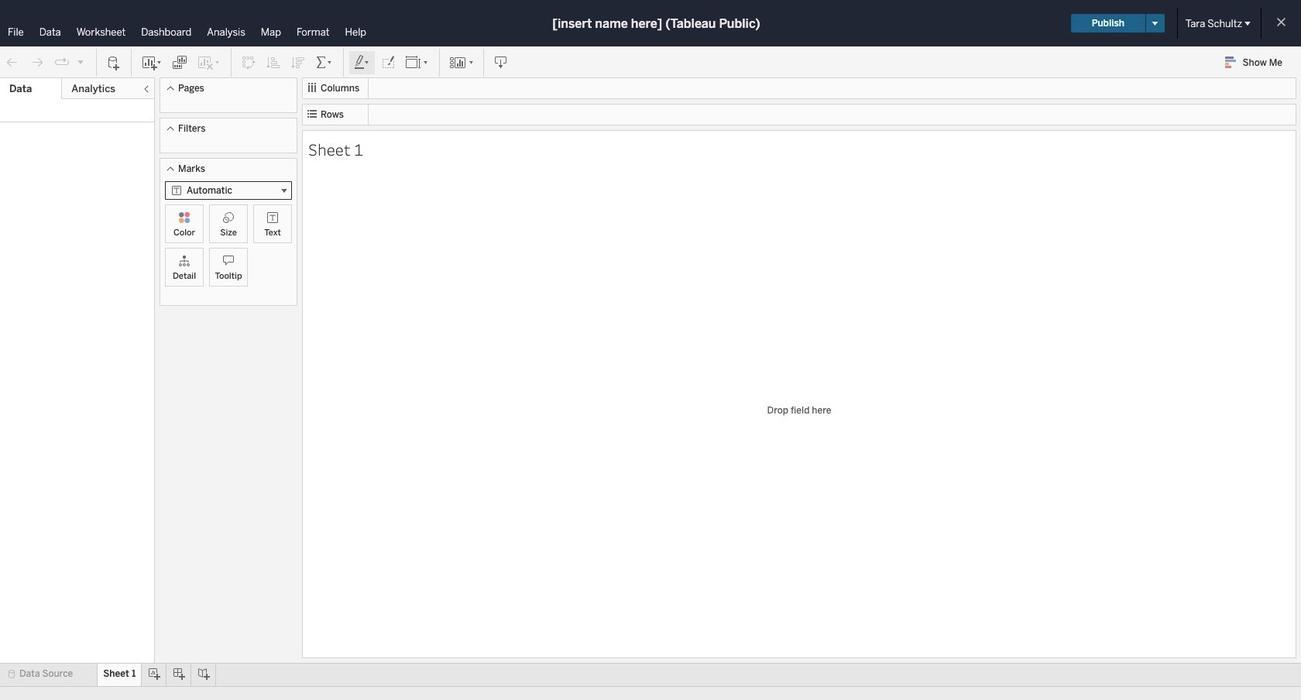 Task type: describe. For each thing, give the bounding box(es) containing it.
show/hide cards image
[[449, 55, 474, 70]]

sort descending image
[[291, 55, 306, 70]]

0 horizontal spatial replay animation image
[[54, 55, 70, 70]]

duplicate image
[[172, 55, 188, 70]]

highlight image
[[353, 55, 371, 70]]

new data source image
[[106, 55, 122, 70]]

format workbook image
[[380, 55, 396, 70]]

download image
[[494, 55, 509, 70]]

fit image
[[405, 55, 430, 70]]



Task type: vqa. For each thing, say whether or not it's contained in the screenshot.
New Worksheet IMAGE
yes



Task type: locate. For each thing, give the bounding box(es) containing it.
redo image
[[29, 55, 45, 70]]

replay animation image left new data source icon
[[76, 57, 85, 66]]

swap rows and columns image
[[241, 55, 256, 70]]

undo image
[[5, 55, 20, 70]]

clear sheet image
[[197, 55, 222, 70]]

sort ascending image
[[266, 55, 281, 70]]

1 horizontal spatial replay animation image
[[76, 57, 85, 66]]

replay animation image right redo icon
[[54, 55, 70, 70]]

totals image
[[315, 55, 334, 70]]

new worksheet image
[[141, 55, 163, 70]]

replay animation image
[[54, 55, 70, 70], [76, 57, 85, 66]]

collapse image
[[142, 84, 151, 94]]



